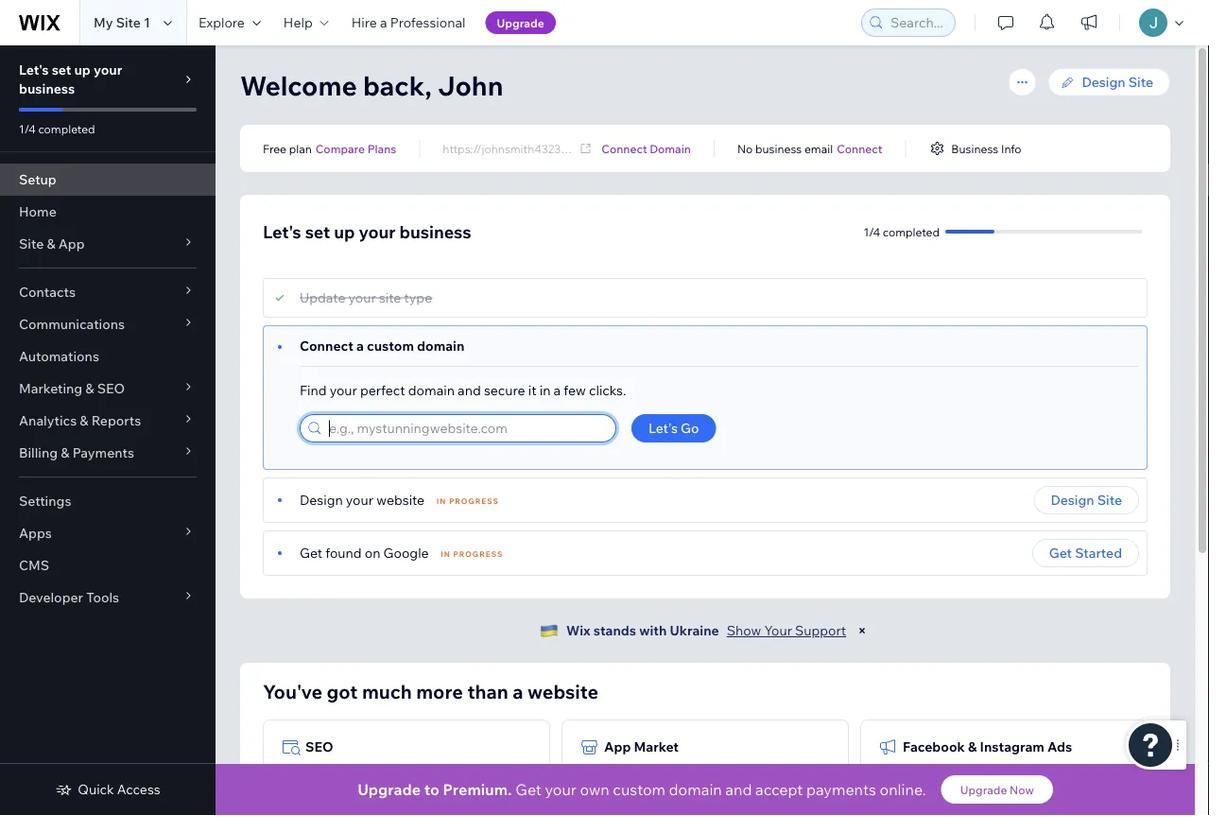 Task type: locate. For each thing, give the bounding box(es) containing it.
0 horizontal spatial get
[[300, 545, 323, 561]]

0 vertical spatial 1/4 completed
[[19, 122, 95, 136]]

hire a professional
[[352, 14, 466, 31]]

site down facebook
[[920, 763, 939, 777]]

right
[[1105, 763, 1130, 777]]

on for higher
[[349, 763, 362, 777]]

seo up premium.
[[492, 763, 516, 777]]

2 horizontal spatial get
[[1050, 545, 1073, 561]]

plans
[[368, 141, 397, 156]]

seo inside popup button
[[97, 380, 125, 397]]

that
[[1029, 763, 1050, 777]]

your inside find over 300 powerful web apps to add to your site.
[[582, 777, 605, 791]]

accept
[[756, 780, 803, 799]]

seo inside rank higher on google using advanced seo tools.
[[492, 763, 516, 777]]

welcome
[[240, 69, 357, 102]]

a
[[380, 14, 387, 31], [357, 338, 364, 354], [554, 382, 561, 399], [513, 680, 524, 703]]

your left perfect
[[330, 382, 357, 399]]

your left site.
[[582, 777, 605, 791]]

1 horizontal spatial site
[[920, 763, 939, 777]]

1 horizontal spatial find
[[582, 763, 605, 777]]

1 vertical spatial 1/4 completed
[[864, 225, 940, 239]]

contacts button
[[0, 276, 216, 308]]

0 vertical spatial business
[[19, 80, 75, 97]]

more
[[416, 680, 463, 703]]

1 horizontal spatial seo
[[306, 739, 334, 755]]

home link
[[0, 196, 216, 228]]

& for marketing
[[85, 380, 94, 397]]

visitors
[[941, 763, 980, 777]]

0 horizontal spatial custom
[[367, 338, 414, 354]]

progress for design your website
[[449, 497, 499, 506]]

progress for get found on google
[[454, 550, 504, 559]]

1/4 completed down the connect link
[[864, 225, 940, 239]]

1 horizontal spatial connect
[[602, 141, 648, 156]]

a right than
[[513, 680, 524, 703]]

site inside button
[[1098, 492, 1123, 508]]

upgrade up john
[[497, 16, 545, 30]]

0 horizontal spatial connect
[[300, 338, 354, 354]]

1/4 up setup
[[19, 122, 36, 136]]

professional
[[390, 14, 466, 31]]

1 horizontal spatial let's
[[263, 221, 301, 242]]

1 vertical spatial completed
[[883, 225, 940, 239]]

1 horizontal spatial completed
[[883, 225, 940, 239]]

access
[[117, 781, 161, 798]]

1 horizontal spatial 1/4
[[864, 225, 881, 239]]

1 horizontal spatial custom
[[613, 780, 666, 799]]

it
[[529, 382, 537, 399]]

2 horizontal spatial let's
[[649, 420, 678, 437]]

0 vertical spatial with
[[640, 622, 667, 639]]

300
[[633, 763, 654, 777]]

with up upgrade now
[[982, 763, 1005, 777]]

type
[[404, 289, 433, 306]]

& inside dropdown button
[[61, 445, 70, 461]]

0 horizontal spatial let's
[[19, 61, 49, 78]]

analytics & reports button
[[0, 405, 216, 437]]

0 horizontal spatial upgrade
[[358, 780, 421, 799]]

1 vertical spatial seo
[[306, 739, 334, 755]]

get right premium.
[[516, 780, 542, 799]]

and down apps
[[726, 780, 753, 799]]

seo down automations link
[[97, 380, 125, 397]]

1 vertical spatial google
[[365, 763, 404, 777]]

find your perfect domain and secure it in a few clicks.
[[300, 382, 627, 399]]

0 vertical spatial progress
[[449, 497, 499, 506]]

1 right the my
[[144, 14, 150, 31]]

1 vertical spatial find
[[582, 763, 605, 777]]

app up "over" on the right of page
[[605, 739, 631, 755]]

0 horizontal spatial and
[[458, 382, 481, 399]]

upgrade now
[[961, 783, 1035, 797]]

2 horizontal spatial seo
[[492, 763, 516, 777]]

free
[[263, 141, 287, 156]]

google right found
[[384, 545, 429, 561]]

setup
[[19, 171, 57, 188]]

1 vertical spatial let's
[[263, 221, 301, 242]]

quick access
[[78, 781, 161, 798]]

completed inside sidebar "element"
[[38, 122, 95, 136]]

domain up find your perfect domain and secure it in a few clicks.
[[417, 338, 465, 354]]

0 vertical spatial in
[[437, 497, 447, 506]]

0 vertical spatial set
[[52, 61, 71, 78]]

connect domain link
[[602, 140, 692, 157]]

& down home
[[47, 236, 55, 252]]

communications
[[19, 316, 125, 333]]

1 vertical spatial on
[[349, 763, 362, 777]]

on right found
[[365, 545, 381, 561]]

upgrade for upgrade now
[[961, 783, 1008, 797]]

0 vertical spatial seo
[[97, 380, 125, 397]]

find left perfect
[[300, 382, 327, 399]]

app inside dropdown button
[[58, 236, 85, 252]]

& for analytics
[[80, 412, 88, 429]]

let's set up your business down the my
[[19, 61, 122, 97]]

2 horizontal spatial upgrade
[[961, 783, 1008, 797]]

your up update your site type
[[359, 221, 396, 242]]

attract site visitors with ads that reach the right audience.
[[881, 763, 1130, 791]]

1 vertical spatial in progress
[[441, 550, 504, 559]]

find up own
[[582, 763, 605, 777]]

connect a custom domain
[[300, 338, 465, 354]]

0 vertical spatial completed
[[38, 122, 95, 136]]

1 horizontal spatial let's set up your business
[[263, 221, 472, 242]]

a down update your site type
[[357, 338, 364, 354]]

0 vertical spatial google
[[384, 545, 429, 561]]

domain down powerful
[[669, 780, 723, 799]]

hire
[[352, 14, 377, 31]]

& up analytics & reports
[[85, 380, 94, 397]]

business right no at the top right of the page
[[756, 141, 802, 156]]

1 horizontal spatial upgrade
[[497, 16, 545, 30]]

connect for connect domain
[[602, 141, 648, 156]]

with
[[640, 622, 667, 639], [982, 763, 1005, 777]]

business inside sidebar "element"
[[19, 80, 75, 97]]

business
[[952, 141, 999, 156]]

the
[[1085, 763, 1102, 777]]

perfect
[[360, 382, 406, 399]]

explore
[[199, 14, 245, 31]]

0 horizontal spatial business
[[19, 80, 75, 97]]

0 horizontal spatial up
[[74, 61, 91, 78]]

your down the my
[[94, 61, 122, 78]]

0 horizontal spatial app
[[58, 236, 85, 252]]

clicks.
[[589, 382, 627, 399]]

1/4 completed up setup
[[19, 122, 95, 136]]

upgrade for upgrade to premium. get your own custom domain and accept payments online.
[[358, 780, 421, 799]]

0 vertical spatial 1/4
[[19, 122, 36, 136]]

let's set up your business up update your site type
[[263, 221, 472, 242]]

0 vertical spatial app
[[58, 236, 85, 252]]

connect down update
[[300, 338, 354, 354]]

site & app button
[[0, 228, 216, 260]]

developer
[[19, 589, 83, 606]]

up
[[74, 61, 91, 78], [334, 221, 355, 242]]

seo up higher
[[306, 739, 334, 755]]

in for design your website
[[437, 497, 447, 506]]

2 vertical spatial let's
[[649, 420, 678, 437]]

2 horizontal spatial to
[[796, 763, 807, 777]]

app down home link
[[58, 236, 85, 252]]

to right the 'add' at the bottom of page
[[796, 763, 807, 777]]

upgrade down using
[[358, 780, 421, 799]]

google left using
[[365, 763, 404, 777]]

design site button
[[1035, 486, 1140, 515]]

get for get started
[[1050, 545, 1073, 561]]

1/4 completed inside sidebar "element"
[[19, 122, 95, 136]]

1 vertical spatial site
[[920, 763, 939, 777]]

0 vertical spatial find
[[300, 382, 327, 399]]

on inside rank higher on google using advanced seo tools.
[[349, 763, 362, 777]]

your
[[765, 622, 793, 639]]

back,
[[363, 69, 432, 102]]

0 vertical spatial 1
[[144, 14, 150, 31]]

1/4
[[19, 122, 36, 136], [864, 225, 881, 239]]

settings link
[[0, 485, 216, 517]]

1 horizontal spatial website
[[528, 680, 599, 703]]

upgrade inside button
[[497, 16, 545, 30]]

business up setup
[[19, 80, 75, 97]]

2 vertical spatial seo
[[492, 763, 516, 777]]

1 vertical spatial in
[[441, 550, 451, 559]]

0 horizontal spatial seo
[[97, 380, 125, 397]]

get left started
[[1050, 545, 1073, 561]]

1 vertical spatial 1/4
[[864, 225, 881, 239]]

1 vertical spatial design site
[[1052, 492, 1123, 508]]

2 horizontal spatial business
[[756, 141, 802, 156]]

site left type
[[379, 289, 401, 306]]

0 vertical spatial domain
[[417, 338, 465, 354]]

to down using
[[424, 780, 440, 799]]

1
[[144, 14, 150, 31], [678, 141, 683, 156]]

set
[[52, 61, 71, 78], [305, 221, 330, 242]]

on for found
[[365, 545, 381, 561]]

domain for perfect
[[408, 382, 455, 399]]

setup link
[[0, 164, 216, 196]]

0 horizontal spatial let's set up your business
[[19, 61, 122, 97]]

& for billing
[[61, 445, 70, 461]]

with right stands
[[640, 622, 667, 639]]

& right the billing
[[61, 445, 70, 461]]

on
[[365, 545, 381, 561], [349, 763, 362, 777]]

1 horizontal spatial with
[[982, 763, 1005, 777]]

& up visitors
[[969, 739, 978, 755]]

1 vertical spatial up
[[334, 221, 355, 242]]

get inside button
[[1050, 545, 1073, 561]]

0 vertical spatial let's set up your business
[[19, 61, 122, 97]]

business
[[19, 80, 75, 97], [756, 141, 802, 156], [400, 221, 472, 242]]

analytics & reports
[[19, 412, 141, 429]]

1 vertical spatial progress
[[454, 550, 504, 559]]

in
[[437, 497, 447, 506], [441, 550, 451, 559]]

0 horizontal spatial 1
[[144, 14, 150, 31]]

domain
[[417, 338, 465, 354], [408, 382, 455, 399], [669, 780, 723, 799]]

upgrade down visitors
[[961, 783, 1008, 797]]

tools
[[86, 589, 119, 606]]

custom
[[367, 338, 414, 354], [613, 780, 666, 799]]

on right higher
[[349, 763, 362, 777]]

wix
[[567, 622, 591, 639]]

0 vertical spatial site
[[379, 289, 401, 306]]

& inside popup button
[[85, 380, 94, 397]]

0 horizontal spatial website
[[377, 492, 425, 508]]

0 vertical spatial on
[[365, 545, 381, 561]]

design your website
[[300, 492, 425, 508]]

1 horizontal spatial and
[[726, 780, 753, 799]]

1 horizontal spatial business
[[400, 221, 472, 242]]

to left the 'add' at the bottom of page
[[760, 763, 771, 777]]

your up the get found on google at bottom
[[346, 492, 374, 508]]

2 vertical spatial business
[[400, 221, 472, 242]]

domain right perfect
[[408, 382, 455, 399]]

completed
[[38, 122, 95, 136], [883, 225, 940, 239]]

https://johnsmith43233.wixsite.com/my-site-1
[[443, 141, 683, 156]]

a right in
[[554, 382, 561, 399]]

0 horizontal spatial 1/4 completed
[[19, 122, 95, 136]]

0 horizontal spatial site
[[379, 289, 401, 306]]

you've got much more than a website
[[263, 680, 599, 703]]

get for get found on google
[[300, 545, 323, 561]]

0 vertical spatial up
[[74, 61, 91, 78]]

connect left site-
[[602, 141, 648, 156]]

billing
[[19, 445, 58, 461]]

& left reports
[[80, 412, 88, 429]]

1 vertical spatial set
[[305, 221, 330, 242]]

website up the get found on google at bottom
[[377, 492, 425, 508]]

1 vertical spatial 1
[[678, 141, 683, 156]]

1/4 down the connect link
[[864, 225, 881, 239]]

0 horizontal spatial set
[[52, 61, 71, 78]]

https://johnsmith43233.wixsite.com/my-
[[443, 141, 655, 156]]

secure
[[484, 382, 526, 399]]

0 horizontal spatial find
[[300, 382, 327, 399]]

google inside rank higher on google using advanced seo tools.
[[365, 763, 404, 777]]

1 horizontal spatial 1
[[678, 141, 683, 156]]

0 vertical spatial let's
[[19, 61, 49, 78]]

site
[[379, 289, 401, 306], [920, 763, 939, 777]]

0 horizontal spatial completed
[[38, 122, 95, 136]]

custom up perfect
[[367, 338, 414, 354]]

1/4 completed
[[19, 122, 95, 136], [864, 225, 940, 239]]

marketing & seo
[[19, 380, 125, 397]]

upgrade inside button
[[961, 783, 1008, 797]]

1 horizontal spatial on
[[365, 545, 381, 561]]

website down wix
[[528, 680, 599, 703]]

1 vertical spatial domain
[[408, 382, 455, 399]]

cms link
[[0, 550, 216, 582]]

let's set up your business inside sidebar "element"
[[19, 61, 122, 97]]

connect right email
[[837, 141, 883, 156]]

0 horizontal spatial 1/4
[[19, 122, 36, 136]]

get left found
[[300, 545, 323, 561]]

let's go
[[649, 420, 700, 437]]

custom down '300'
[[613, 780, 666, 799]]

find inside find over 300 powerful web apps to add to your site.
[[582, 763, 605, 777]]

1 vertical spatial website
[[528, 680, 599, 703]]

and left secure
[[458, 382, 481, 399]]

1 vertical spatial with
[[982, 763, 1005, 777]]

2 horizontal spatial connect
[[837, 141, 883, 156]]

in down e.g., mystunningwebsite.com field
[[437, 497, 447, 506]]

0 horizontal spatial on
[[349, 763, 362, 777]]

& for facebook
[[969, 739, 978, 755]]

support
[[796, 622, 847, 639]]

update
[[300, 289, 346, 306]]

1 left no at the top right of the page
[[678, 141, 683, 156]]

reports
[[91, 412, 141, 429]]

business up type
[[400, 221, 472, 242]]

google for higher
[[365, 763, 404, 777]]

1 vertical spatial and
[[726, 780, 753, 799]]

in right the get found on google at bottom
[[441, 550, 451, 559]]

0 vertical spatial in progress
[[437, 497, 499, 506]]

plan
[[289, 141, 312, 156]]



Task type: vqa. For each thing, say whether or not it's contained in the screenshot.
payments
yes



Task type: describe. For each thing, give the bounding box(es) containing it.
quick access button
[[55, 781, 161, 798]]

developer tools button
[[0, 582, 216, 614]]

rank
[[283, 763, 310, 777]]

than
[[468, 680, 509, 703]]

site & app
[[19, 236, 85, 252]]

1 horizontal spatial to
[[760, 763, 771, 777]]

1 horizontal spatial app
[[605, 739, 631, 755]]

cms
[[19, 557, 49, 574]]

facebook & instagram ads
[[903, 739, 1073, 755]]

using
[[406, 763, 435, 777]]

your right update
[[349, 289, 376, 306]]

rank higher on google using advanced seo tools.
[[283, 763, 516, 791]]

site inside attract site visitors with ads that reach the right audience.
[[920, 763, 939, 777]]

email
[[805, 141, 834, 156]]

1 vertical spatial business
[[756, 141, 802, 156]]

0 vertical spatial and
[[458, 382, 481, 399]]

design inside button
[[1052, 492, 1095, 508]]

site.
[[608, 777, 630, 791]]

found
[[326, 545, 362, 561]]

with inside attract site visitors with ads that reach the right audience.
[[982, 763, 1005, 777]]

john
[[438, 69, 504, 102]]

your left own
[[545, 780, 577, 799]]

in for get found on google
[[441, 550, 451, 559]]

reach
[[1053, 763, 1082, 777]]

let's inside 'let's set up your business'
[[19, 61, 49, 78]]

stands
[[594, 622, 637, 639]]

business info button
[[929, 140, 1022, 157]]

sidebar element
[[0, 45, 216, 815]]

connect link
[[837, 140, 883, 157]]

developer tools
[[19, 589, 119, 606]]

payments
[[807, 780, 877, 799]]

no business email connect
[[738, 141, 883, 156]]

upgrade for upgrade
[[497, 16, 545, 30]]

marketing & seo button
[[0, 373, 216, 405]]

instagram
[[981, 739, 1045, 755]]

connect domain
[[602, 141, 692, 156]]

ukraine
[[670, 622, 720, 639]]

e.g., mystunningwebsite.com field
[[324, 415, 610, 442]]

0 horizontal spatial with
[[640, 622, 667, 639]]

0 vertical spatial design site
[[1083, 74, 1154, 90]]

1 vertical spatial let's set up your business
[[263, 221, 472, 242]]

app market
[[605, 739, 679, 755]]

1 vertical spatial custom
[[613, 780, 666, 799]]

connect for connect a custom domain
[[300, 338, 354, 354]]

1 horizontal spatial get
[[516, 780, 542, 799]]

ads
[[1048, 739, 1073, 755]]

web
[[707, 763, 729, 777]]

show your support button
[[727, 622, 847, 640]]

welcome back, john
[[240, 69, 504, 102]]

in
[[540, 382, 551, 399]]

quick
[[78, 781, 114, 798]]

no
[[738, 141, 753, 156]]

find for find your perfect domain and secure it in a few clicks.
[[300, 382, 327, 399]]

in progress for get found on google
[[441, 550, 504, 559]]

apps
[[19, 525, 52, 542]]

1 horizontal spatial up
[[334, 221, 355, 242]]

get started
[[1050, 545, 1123, 561]]

1 horizontal spatial 1/4 completed
[[864, 225, 940, 239]]

upgrade to premium. get your own custom domain and accept payments online.
[[358, 780, 927, 799]]

update your site type
[[300, 289, 433, 306]]

domain for custom
[[417, 338, 465, 354]]

powerful
[[657, 763, 704, 777]]

info
[[1002, 141, 1022, 156]]

up inside 'let's set up your business'
[[74, 61, 91, 78]]

own
[[580, 780, 610, 799]]

billing & payments
[[19, 445, 134, 461]]

advanced
[[438, 763, 489, 777]]

2 vertical spatial domain
[[669, 780, 723, 799]]

facebook
[[903, 739, 966, 755]]

ads
[[1007, 763, 1026, 777]]

a right hire
[[380, 14, 387, 31]]

let's go button
[[632, 414, 717, 443]]

got
[[327, 680, 358, 703]]

my
[[94, 14, 113, 31]]

site inside dropdown button
[[19, 236, 44, 252]]

add
[[773, 763, 794, 777]]

1 horizontal spatial set
[[305, 221, 330, 242]]

0 vertical spatial website
[[377, 492, 425, 508]]

higher
[[312, 763, 346, 777]]

you've
[[263, 680, 323, 703]]

help button
[[272, 0, 340, 45]]

1 for my site 1
[[144, 14, 150, 31]]

Search... field
[[885, 9, 950, 36]]

help
[[284, 14, 313, 31]]

online.
[[880, 780, 927, 799]]

apps
[[731, 763, 757, 777]]

much
[[362, 680, 412, 703]]

started
[[1076, 545, 1123, 561]]

0 horizontal spatial to
[[424, 780, 440, 799]]

google for found
[[384, 545, 429, 561]]

audience.
[[881, 777, 932, 791]]

& for site
[[47, 236, 55, 252]]

set inside 'let's set up your business'
[[52, 61, 71, 78]]

design site inside button
[[1052, 492, 1123, 508]]

https://johnsmith43233.wixsite.com/my-site-1 link
[[443, 140, 683, 160]]

communications button
[[0, 308, 216, 341]]

automations link
[[0, 341, 216, 373]]

wix stands with ukraine show your support
[[567, 622, 847, 639]]

in progress for design your website
[[437, 497, 499, 506]]

contacts
[[19, 284, 76, 300]]

1/4 inside sidebar "element"
[[19, 122, 36, 136]]

domain
[[650, 141, 692, 156]]

attract
[[881, 763, 917, 777]]

now
[[1010, 783, 1035, 797]]

your inside 'let's set up your business'
[[94, 61, 122, 78]]

free plan compare plans
[[263, 141, 397, 156]]

1 for https://johnsmith43233.wixsite.com/my-site-1
[[678, 141, 683, 156]]

0 vertical spatial custom
[[367, 338, 414, 354]]

upgrade now button
[[942, 776, 1054, 804]]

site-
[[655, 141, 678, 156]]

my site 1
[[94, 14, 150, 31]]

marketing
[[19, 380, 82, 397]]

design site link
[[1049, 68, 1171, 96]]

let's inside button
[[649, 420, 678, 437]]

tools.
[[283, 777, 312, 791]]

find for find over 300 powerful web apps to add to your site.
[[582, 763, 605, 777]]



